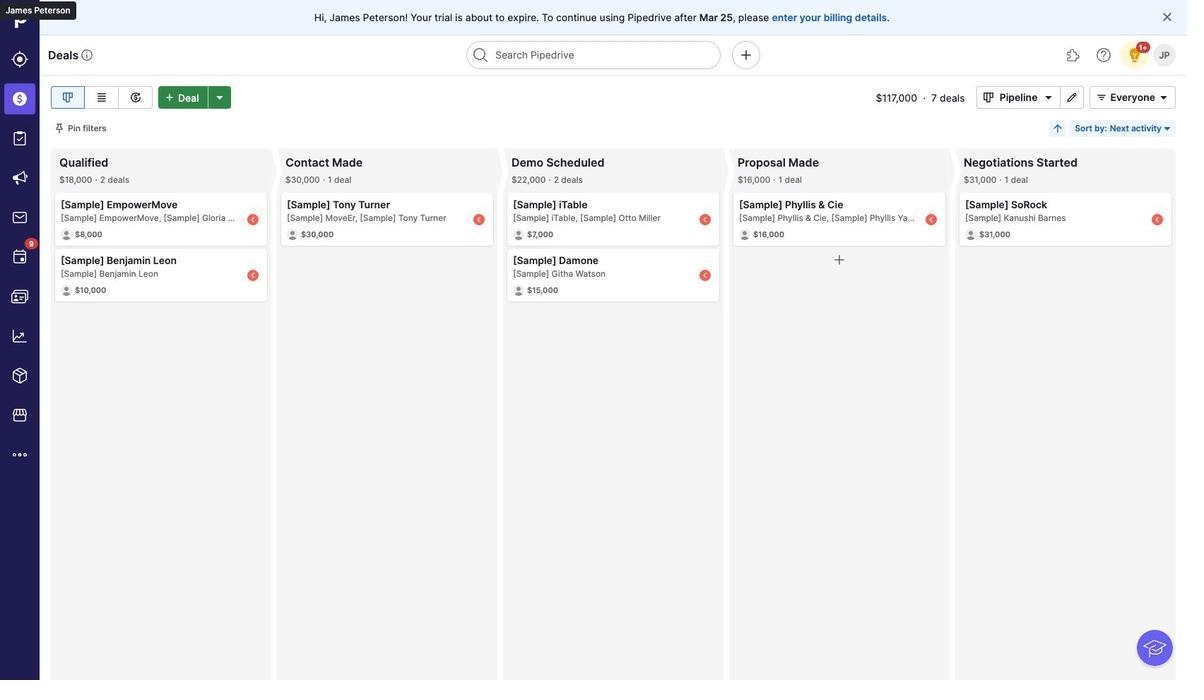 Task type: locate. For each thing, give the bounding box(es) containing it.
0 horizontal spatial color primary image
[[1094, 92, 1111, 103]]

add deal element
[[158, 86, 231, 109]]

knowledge center bot, also known as kc bot is an onboarding assistant that allows you to see the list of onboarding items in one place for quick and easy reference. this improves your in-app experience. image
[[1138, 631, 1174, 667]]

quick add image
[[738, 47, 755, 64]]

forecast image
[[127, 89, 144, 106]]

campaigns image
[[11, 170, 28, 187]]

list image
[[93, 89, 110, 106]]

menu
[[0, 0, 40, 681]]

leads image
[[11, 51, 28, 68]]

marketplace image
[[11, 407, 28, 424]]

change order image
[[1053, 123, 1064, 134]]

color primary image
[[1163, 11, 1174, 23], [981, 92, 997, 103], [1041, 92, 1058, 103], [54, 123, 65, 134], [1163, 123, 1174, 134], [832, 252, 849, 269]]

sales assistant image
[[1127, 47, 1144, 64]]

edit pipeline image
[[1065, 92, 1082, 103]]

add deal options image
[[211, 92, 228, 103]]

menu item
[[0, 79, 40, 119]]

deals image
[[11, 91, 28, 107]]

pipeline image
[[59, 89, 76, 106]]

1 horizontal spatial color primary image
[[1156, 92, 1173, 103]]

color primary image
[[1094, 92, 1111, 103], [1156, 92, 1173, 103]]

1 color primary image from the left
[[1094, 92, 1111, 103]]

products image
[[11, 368, 28, 385]]



Task type: describe. For each thing, give the bounding box(es) containing it.
color undefined image
[[11, 249, 28, 266]]

insights image
[[11, 328, 28, 345]]

info image
[[81, 49, 93, 61]]

Search Pipedrive field
[[467, 41, 721, 69]]

contacts image
[[11, 289, 28, 305]]

2 color primary image from the left
[[1156, 92, 1173, 103]]

sales inbox image
[[11, 209, 28, 226]]

quick help image
[[1096, 47, 1113, 64]]

more image
[[11, 447, 28, 464]]

home image
[[9, 9, 30, 30]]

projects image
[[11, 130, 28, 147]]

color primary inverted image
[[161, 92, 178, 103]]



Task type: vqa. For each thing, say whether or not it's contained in the screenshot.
2nd color undefined icon from the bottom of the page
no



